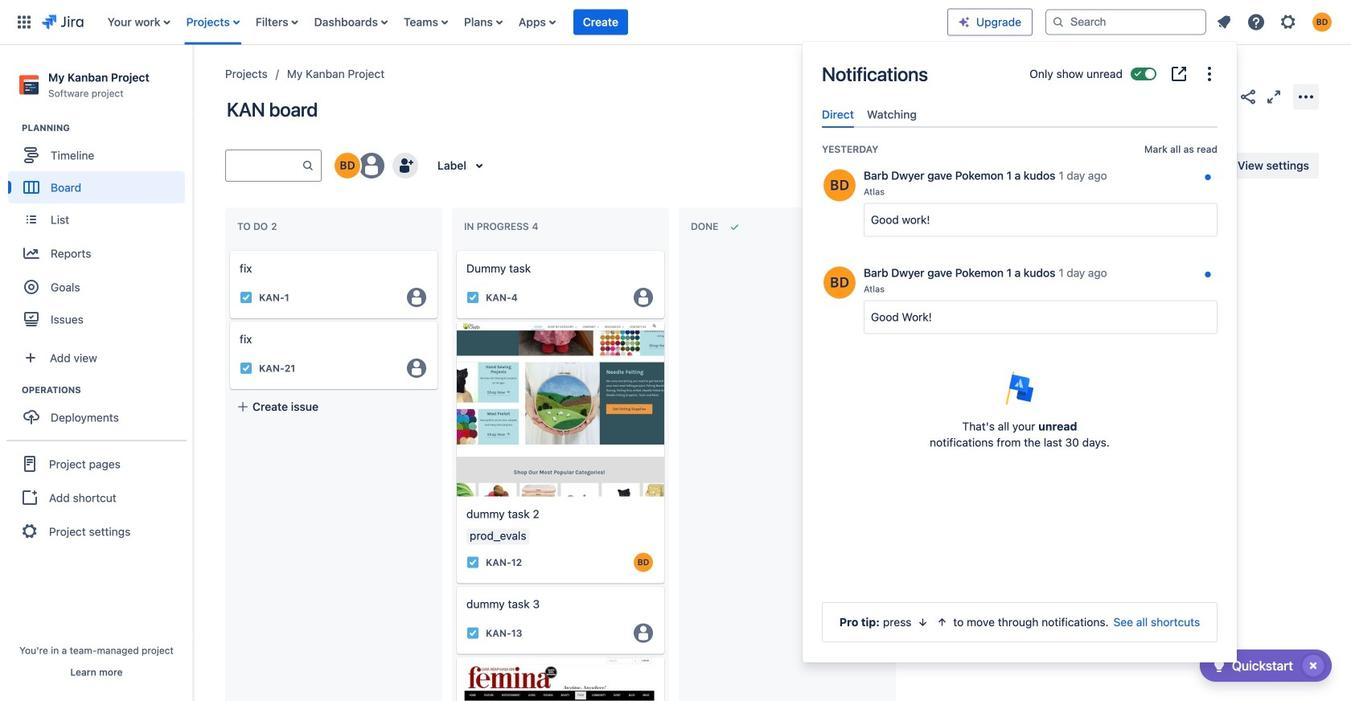 Task type: locate. For each thing, give the bounding box(es) containing it.
group for operations image
[[8, 384, 192, 438]]

0 horizontal spatial list
[[100, 0, 947, 45]]

0 horizontal spatial task image
[[240, 291, 253, 304]]

create issue image
[[446, 240, 465, 259]]

0 vertical spatial group
[[8, 122, 192, 340]]

1 vertical spatial group
[[8, 384, 192, 438]]

1 horizontal spatial task image
[[466, 556, 479, 569]]

tab list
[[816, 101, 1224, 128]]

2 heading from the top
[[22, 384, 192, 397]]

banner
[[0, 0, 1351, 45]]

group for "planning" icon
[[8, 122, 192, 340]]

to do element
[[237, 221, 280, 232]]

heading for operations image
[[22, 384, 192, 397]]

1 vertical spatial heading
[[22, 384, 192, 397]]

create column image
[[909, 211, 928, 230]]

1 vertical spatial more information about this user image
[[822, 265, 857, 300]]

1 heading from the top
[[22, 122, 192, 134]]

create issue image
[[219, 240, 238, 259]]

0 vertical spatial more information about this user image
[[822, 168, 857, 203]]

2 vertical spatial task image
[[466, 627, 479, 640]]

help image
[[1247, 12, 1266, 32]]

add people image
[[396, 156, 415, 175]]

jira image
[[42, 12, 83, 32], [42, 12, 83, 32]]

None search field
[[1046, 9, 1206, 35]]

list item
[[573, 0, 628, 45]]

primary element
[[10, 0, 947, 45]]

your profile and settings image
[[1313, 12, 1332, 32]]

0 vertical spatial heading
[[22, 122, 192, 134]]

heading
[[22, 122, 192, 134], [22, 384, 192, 397]]

1 vertical spatial task image
[[466, 556, 479, 569]]

more information about this user image
[[822, 168, 857, 203], [822, 265, 857, 300]]

list
[[100, 0, 947, 45], [1210, 8, 1342, 37]]

task image
[[466, 291, 479, 304], [240, 362, 253, 375], [466, 627, 479, 640]]

dialog
[[803, 42, 1237, 663]]

more image
[[1200, 64, 1219, 84]]

search image
[[1052, 16, 1065, 29]]

group
[[8, 122, 192, 340], [8, 384, 192, 438], [6, 440, 187, 554]]

task image
[[240, 291, 253, 304], [466, 556, 479, 569]]

open notifications in a new tab image
[[1169, 64, 1189, 84]]



Task type: vqa. For each thing, say whether or not it's contained in the screenshot.
'Enter full screen' icon
yes



Task type: describe. For each thing, give the bounding box(es) containing it.
sidebar element
[[0, 45, 193, 701]]

0 vertical spatial task image
[[240, 291, 253, 304]]

notifications image
[[1214, 12, 1234, 32]]

arrow down image
[[916, 616, 929, 629]]

appswitcher icon image
[[14, 12, 34, 32]]

2 vertical spatial group
[[6, 440, 187, 554]]

Search this board text field
[[226, 151, 302, 180]]

1 vertical spatial task image
[[240, 362, 253, 375]]

settings image
[[1279, 12, 1298, 32]]

1 more information about this user image from the top
[[822, 168, 857, 203]]

heading for "planning" icon
[[22, 122, 192, 134]]

1 horizontal spatial list
[[1210, 8, 1342, 37]]

0 vertical spatial task image
[[466, 291, 479, 304]]

planning image
[[2, 118, 22, 138]]

2 more information about this user image from the top
[[822, 265, 857, 300]]

dismiss quickstart image
[[1301, 653, 1326, 679]]

arrow up image
[[936, 616, 949, 629]]

goal image
[[24, 280, 39, 295]]

operations image
[[2, 381, 22, 400]]

sidebar navigation image
[[175, 64, 211, 97]]

star kan board image
[[1213, 87, 1232, 107]]

in progress element
[[464, 221, 542, 232]]

more actions image
[[1297, 87, 1316, 107]]

enter full screen image
[[1264, 87, 1284, 107]]

Search field
[[1046, 9, 1206, 35]]



